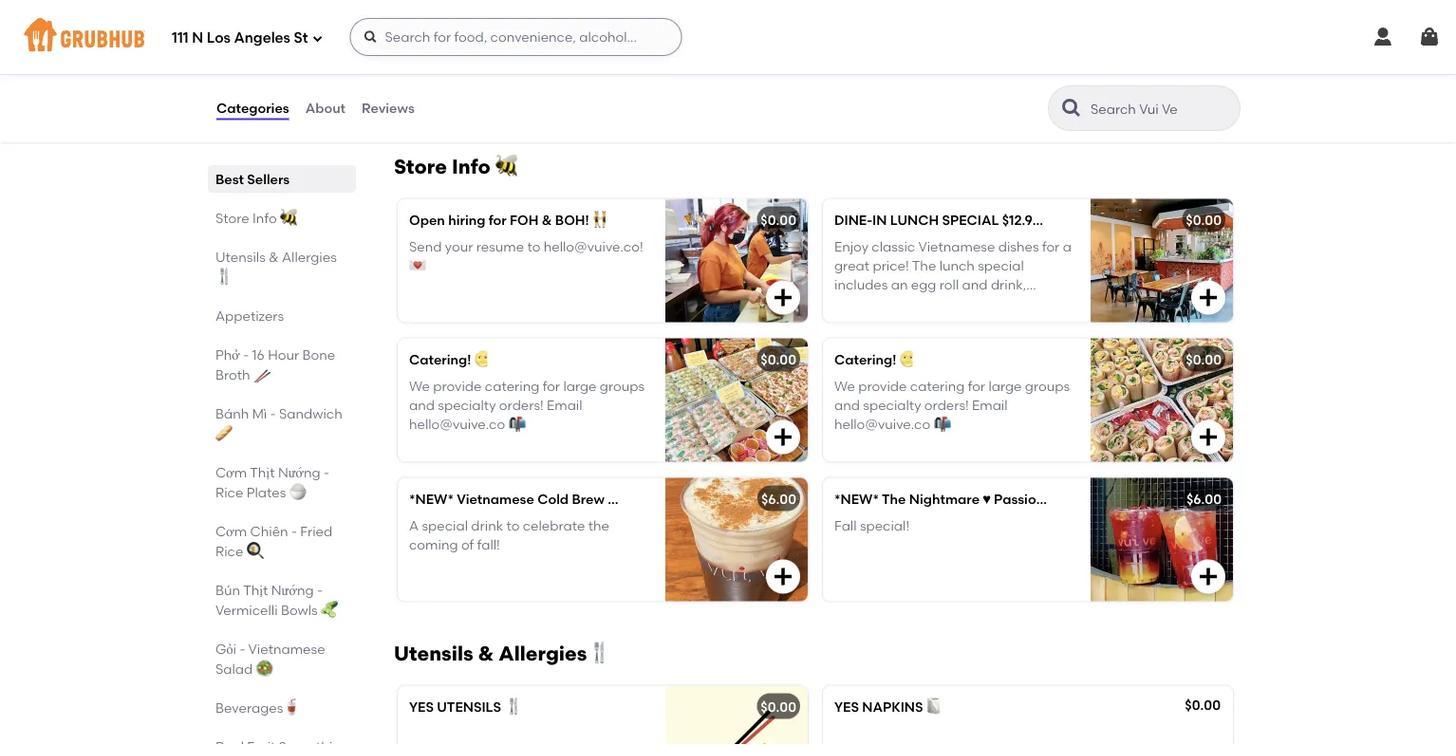 Task type: vqa. For each thing, say whether or not it's contained in the screenshot.
Utensils & Allergies 🍴 tab
yes



Task type: locate. For each thing, give the bounding box(es) containing it.
to down foh
[[527, 238, 540, 255]]

mì left the lemongrass
[[449, 48, 464, 64]]

1 cơm from the top
[[215, 464, 247, 480]]

2 groups from the left
[[1025, 378, 1070, 394]]

1 vertical spatial &
[[269, 249, 279, 265]]

1 catering! 🌝 image from the left
[[665, 338, 808, 462]]

& inside utensils & allergies 🍴
[[269, 249, 279, 265]]

utensils down the store info 🐝 tab
[[215, 249, 266, 265]]

2 large from the left
[[988, 378, 1022, 394]]

- left 16
[[243, 346, 249, 363]]

1 $6.00 from the left
[[761, 491, 796, 507]]

1 we provide catering for large groups and specialty orders! email hello@vuive.co 📬 from the left
[[409, 378, 645, 433]]

appetizers
[[215, 308, 284, 324]]

0 horizontal spatial 📬
[[508, 416, 522, 433]]

1 horizontal spatial catering!
[[834, 351, 896, 367]]

to right drink
[[506, 517, 520, 534]]

utensils for utensils & allergies🍴
[[394, 641, 473, 665]]

1 vertical spatial utensils
[[394, 641, 473, 665]]

sandwich
[[279, 405, 342, 421]]

0 horizontal spatial bánh
[[215, 405, 249, 421]]

1 catering! from the left
[[409, 351, 471, 367]]

🍴 up the appetizers
[[215, 269, 229, 285]]

bánh mì - lemongrass chicken $9.95 +
[[412, 48, 613, 87]]

0 horizontal spatial catering!
[[409, 351, 471, 367]]

the
[[588, 517, 609, 534]]

0 horizontal spatial catering! 🌝 image
[[665, 338, 808, 462]]

🥗
[[256, 661, 269, 677]]

angeles
[[234, 30, 290, 47]]

1 horizontal spatial store info 🐝
[[394, 154, 515, 178]]

0 horizontal spatial hello@vuive.co
[[409, 416, 505, 433]]

2 vertical spatial &
[[478, 641, 494, 665]]

2 catering! 🌝 from the left
[[834, 351, 913, 367]]

1 vertical spatial thịt
[[243, 582, 268, 598]]

1 we from the left
[[409, 378, 430, 394]]

2 📬 from the left
[[934, 416, 947, 433]]

utensils
[[437, 698, 501, 715]]

to inside a special drink to celebrate the coming of fall!
[[506, 517, 520, 534]]

svg image for send your resume to hello@vuive.co! 💌
[[1197, 286, 1220, 309]]

cơm up 🍳
[[215, 523, 247, 539]]

svg image
[[1372, 26, 1394, 48], [1418, 26, 1441, 48], [312, 33, 323, 44], [772, 286, 794, 309], [772, 565, 794, 588]]

0 horizontal spatial groups
[[600, 378, 645, 394]]

2 horizontal spatial &
[[542, 212, 552, 228]]

store info 🐝 up the hiring
[[394, 154, 515, 178]]

1 horizontal spatial mì
[[449, 48, 464, 64]]

rice
[[215, 484, 243, 500], [215, 543, 243, 559]]

of
[[461, 537, 474, 553]]

bánh inside bánh mì - sandwich 🥖
[[215, 405, 249, 421]]

1 horizontal spatial catering
[[910, 378, 965, 394]]

vermicelli
[[215, 602, 278, 618]]

groups
[[600, 378, 645, 394], [1025, 378, 1070, 394]]

catering
[[485, 378, 539, 394], [910, 378, 965, 394]]

0 horizontal spatial catering
[[485, 378, 539, 394]]

- inside phở - 16 hour bone broth 🥢
[[243, 346, 249, 363]]

0 horizontal spatial store info 🐝
[[215, 210, 293, 226]]

in
[[872, 212, 887, 228]]

1 horizontal spatial store
[[394, 154, 447, 178]]

$6.00 for a special drink to celebrate the coming of fall!
[[761, 491, 796, 507]]

1 horizontal spatial provide
[[858, 378, 907, 394]]

- left fried
[[291, 523, 297, 539]]

1 vertical spatial store
[[215, 210, 249, 226]]

0 vertical spatial 🍴
[[215, 269, 229, 285]]

1 horizontal spatial groups
[[1025, 378, 1070, 394]]

thịt up vermicelli
[[243, 582, 268, 598]]

chiên
[[250, 523, 288, 539]]

thịt inside cơm thịt nướng - rice plates 🍚
[[250, 464, 275, 480]]

utensils inside utensils & allergies 🍴
[[215, 249, 266, 265]]

2 email from the left
[[972, 397, 1008, 413]]

store info 🐝 down best sellers
[[215, 210, 293, 226]]

utensils for utensils & allergies 🍴
[[215, 249, 266, 265]]

mì down 🥢
[[252, 405, 267, 421]]

nightmare
[[909, 491, 980, 507]]

*new* the nightmare ♥ passion fruit hibiscus *:･ﾟ✧* image
[[1091, 478, 1233, 601]]

🍴 right utensils
[[504, 698, 518, 715]]

1 horizontal spatial info
[[452, 154, 491, 178]]

cơm down 🥖
[[215, 464, 247, 480]]

1 rice from the top
[[215, 484, 243, 500]]

0 vertical spatial mì
[[449, 48, 464, 64]]

0 horizontal spatial we
[[409, 378, 430, 394]]

mì inside bánh mì - lemongrass chicken $9.95 +
[[449, 48, 464, 64]]

yes
[[409, 698, 434, 715], [834, 698, 859, 715]]

nướng
[[278, 464, 321, 480], [271, 582, 314, 598]]

& right foh
[[542, 212, 552, 228]]

0 horizontal spatial 🌝
[[474, 351, 488, 367]]

rice inside cơm thịt nướng - rice plates 🍚
[[215, 484, 243, 500]]

0 vertical spatial cơm
[[215, 464, 247, 480]]

bánh up 🥖
[[215, 405, 249, 421]]

mì inside bánh mì - sandwich 🥖
[[252, 405, 267, 421]]

hello@vuive.co!
[[544, 238, 643, 255]]

1 vertical spatial cơm
[[215, 523, 247, 539]]

rice left 🍳
[[215, 543, 243, 559]]

utensils & allergies 🍴 tab
[[215, 247, 348, 287]]

1 specialty from the left
[[438, 397, 496, 413]]

1 vertical spatial store info 🐝
[[215, 210, 293, 226]]

1 horizontal spatial catering! 🌝
[[834, 351, 913, 367]]

thịt inside bún thịt nướng - vermicelli bowls 🥒
[[243, 582, 268, 598]]

0 vertical spatial store
[[394, 154, 447, 178]]

svg image
[[363, 29, 378, 45], [1197, 286, 1220, 309], [772, 426, 794, 448], [1197, 426, 1220, 448], [1197, 565, 1220, 588]]

- right the gỏi
[[240, 641, 245, 657]]

$6.00 for fall special!
[[1186, 491, 1222, 507]]

best sellers tab
[[215, 169, 348, 189]]

we
[[409, 378, 430, 394], [834, 378, 855, 394]]

to inside send your resume to hello@vuive.co! 💌
[[527, 238, 540, 255]]

1 horizontal spatial catering! 🌝 image
[[1091, 338, 1233, 462]]

categories button
[[215, 74, 290, 142]]

0 horizontal spatial specialty
[[438, 397, 496, 413]]

0 horizontal spatial provide
[[433, 378, 482, 394]]

1 vertical spatial mì
[[252, 405, 267, 421]]

- up 🥒
[[317, 582, 323, 598]]

1 horizontal spatial +
[[961, 71, 969, 87]]

2 rice from the top
[[215, 543, 243, 559]]

and
[[409, 397, 435, 413], [834, 397, 860, 413]]

- inside cơm thịt nướng - rice plates 🍚
[[324, 464, 329, 480]]

1 large from the left
[[563, 378, 597, 394]]

🐝 down the best sellers 'tab'
[[280, 210, 293, 226]]

0 vertical spatial rice
[[215, 484, 243, 500]]

svg image inside main navigation navigation
[[363, 29, 378, 45]]

hello@vuive.co
[[409, 416, 505, 433], [834, 416, 930, 433]]

1 horizontal spatial yes
[[834, 698, 859, 715]]

1 horizontal spatial and
[[834, 397, 860, 413]]

0 horizontal spatial large
[[563, 378, 597, 394]]

thịt
[[250, 464, 275, 480], [243, 582, 268, 598]]

1 horizontal spatial email
[[972, 397, 1008, 413]]

1 + from the left
[[445, 71, 453, 87]]

& left allergies
[[269, 249, 279, 265]]

0 horizontal spatial orders!
[[499, 397, 544, 413]]

1 vertical spatial bánh
[[215, 405, 249, 421]]

1 vertical spatial 🐝
[[280, 210, 293, 226]]

1 horizontal spatial we provide catering for large groups and specialty orders! email hello@vuive.co 📬
[[834, 378, 1070, 433]]

2 $6.00 from the left
[[1186, 491, 1222, 507]]

provide for 2nd 'catering! 🌝' image
[[858, 378, 907, 394]]

1 📬 from the left
[[508, 416, 522, 433]]

1 horizontal spatial 🐝
[[495, 154, 515, 178]]

n
[[192, 30, 203, 47]]

0 vertical spatial bánh
[[412, 48, 446, 64]]

1 horizontal spatial $6.00
[[1186, 491, 1222, 507]]

to for hello@vuive.co!
[[527, 238, 540, 255]]

info
[[452, 154, 491, 178], [253, 210, 277, 226]]

catering! for first 'catering! 🌝' image from left
[[409, 351, 471, 367]]

🥢
[[253, 366, 267, 383]]

bánh inside bánh mì - lemongrass chicken $9.95 +
[[412, 48, 446, 64]]

& up utensils
[[478, 641, 494, 665]]

0 horizontal spatial and
[[409, 397, 435, 413]]

1 horizontal spatial hello@vuive.co
[[834, 416, 930, 433]]

1 horizontal spatial 🌝
[[900, 351, 913, 367]]

- inside bún thịt nướng - vermicelli bowls 🥒
[[317, 582, 323, 598]]

0 horizontal spatial utensils
[[215, 249, 266, 265]]

utensils & allergies🍴
[[394, 641, 607, 665]]

specialty for 2nd 'catering! 🌝' image
[[863, 397, 921, 413]]

+
[[445, 71, 453, 87], [961, 71, 969, 87]]

yes left utensils
[[409, 698, 434, 715]]

a special drink to celebrate the coming of fall!
[[409, 517, 609, 553]]

cơm thịt nướng - rice plates 🍚 tab
[[215, 462, 348, 502]]

svg image for we provide catering for large groups and specialty orders! email hello@vuive.co 📬
[[1197, 426, 1220, 448]]

*new* vietnamese cold brew + cinnamon salted cold foam 🍂˚ ༘ ೀ⋆｡˚☕️ image
[[665, 478, 808, 601]]

🍚
[[289, 484, 302, 500]]

1 horizontal spatial we
[[834, 378, 855, 394]]

0 horizontal spatial $6.00
[[761, 491, 796, 507]]

1 horizontal spatial large
[[988, 378, 1022, 394]]

0 vertical spatial utensils
[[215, 249, 266, 265]]

for for 2nd 'catering! 🌝' image
[[968, 378, 985, 394]]

1 catering! 🌝 from the left
[[409, 351, 488, 367]]

nướng inside cơm thịt nướng - rice plates 🍚
[[278, 464, 321, 480]]

& for utensils & allergies 🍴
[[269, 249, 279, 265]]

0 horizontal spatial info
[[253, 210, 277, 226]]

0 horizontal spatial 🍴
[[215, 269, 229, 285]]

open
[[409, 212, 445, 228]]

1 vertical spatial info
[[253, 210, 277, 226]]

1 vertical spatial rice
[[215, 543, 243, 559]]

search icon image
[[1060, 97, 1083, 120]]

send your resume to hello@vuive.co! 💌
[[409, 238, 643, 274]]

$6.00 left *new*
[[761, 491, 796, 507]]

plates
[[246, 484, 286, 500]]

email
[[547, 397, 582, 413], [972, 397, 1008, 413]]

- inside the gỏi - vietnamese salad 🥗
[[240, 641, 245, 657]]

1 yes from the left
[[409, 698, 434, 715]]

bún thịt nướng - vermicelli bowls 🥒 tab
[[215, 580, 348, 620]]

0 horizontal spatial to
[[506, 517, 520, 534]]

$6.00 right '*:･ﾟ✧*'
[[1186, 491, 1222, 507]]

store up open
[[394, 154, 447, 178]]

store inside tab
[[215, 210, 249, 226]]

*:･ﾟ✧*
[[1138, 491, 1178, 507]]

specialty
[[438, 397, 496, 413], [863, 397, 921, 413]]

- up fried
[[324, 464, 329, 480]]

1 horizontal spatial to
[[527, 238, 540, 255]]

🥒
[[321, 602, 334, 618]]

lunch
[[890, 212, 939, 228]]

special
[[942, 212, 999, 228]]

🍴
[[215, 269, 229, 285], [504, 698, 518, 715]]

🐝
[[495, 154, 515, 178], [280, 210, 293, 226]]

0 horizontal spatial &
[[269, 249, 279, 265]]

📬
[[508, 416, 522, 433], [934, 416, 947, 433]]

boh!
[[555, 212, 589, 228]]

&
[[542, 212, 552, 228], [269, 249, 279, 265], [478, 641, 494, 665]]

orders!
[[499, 397, 544, 413], [924, 397, 969, 413]]

2 specialty from the left
[[863, 397, 921, 413]]

store down best in the left top of the page
[[215, 210, 249, 226]]

yes left "napkins"
[[834, 698, 859, 715]]

2 provide from the left
[[858, 378, 907, 394]]

0 horizontal spatial +
[[445, 71, 453, 87]]

1 vertical spatial 🍴
[[504, 698, 518, 715]]

1 vertical spatial to
[[506, 517, 520, 534]]

0 horizontal spatial email
[[547, 397, 582, 413]]

catering! 🌝 image
[[665, 338, 808, 462], [1091, 338, 1233, 462]]

appetizers tab
[[215, 306, 348, 326]]

1 horizontal spatial for
[[543, 378, 560, 394]]

cơm inside cơm chiên - fried rice 🍳
[[215, 523, 247, 539]]

0 horizontal spatial catering! 🌝
[[409, 351, 488, 367]]

2 cơm from the top
[[215, 523, 247, 539]]

main navigation navigation
[[0, 0, 1456, 74]]

tab
[[215, 737, 348, 745]]

0 vertical spatial to
[[527, 238, 540, 255]]

- left the lemongrass
[[468, 48, 473, 64]]

cơm inside cơm thịt nướng - rice plates 🍚
[[215, 464, 247, 480]]

0 vertical spatial store info 🐝
[[394, 154, 515, 178]]

provide
[[433, 378, 482, 394], [858, 378, 907, 394]]

- left sandwich
[[270, 405, 276, 421]]

- inside cơm chiên - fried rice 🍳
[[291, 523, 297, 539]]

2 🌝 from the left
[[900, 351, 913, 367]]

1 horizontal spatial 📬
[[934, 416, 947, 433]]

utensils up yes utensils 🍴
[[394, 641, 473, 665]]

rice left plates
[[215, 484, 243, 500]]

2 orders! from the left
[[924, 397, 969, 413]]

bánh for bánh mì - lemongrass chicken $9.95 +
[[412, 48, 446, 64]]

0 horizontal spatial yes
[[409, 698, 434, 715]]

1 horizontal spatial &
[[478, 641, 494, 665]]

phở
[[215, 346, 240, 363]]

1 vertical spatial nướng
[[271, 582, 314, 598]]

0 horizontal spatial mì
[[252, 405, 267, 421]]

🐝 up the open hiring for foh & boh! 👯
[[495, 154, 515, 178]]

1 horizontal spatial specialty
[[863, 397, 921, 413]]

2 catering! from the left
[[834, 351, 896, 367]]

- inside bánh mì - lemongrass chicken $9.95 +
[[468, 48, 473, 64]]

nướng up '🍚'
[[278, 464, 321, 480]]

rice inside cơm chiên - fried rice 🍳
[[215, 543, 243, 559]]

🌝 for first 'catering! 🌝' image from left
[[474, 351, 488, 367]]

1 horizontal spatial utensils
[[394, 641, 473, 665]]

bone
[[302, 346, 335, 363]]

0 horizontal spatial we provide catering for large groups and specialty orders! email hello@vuive.co 📬
[[409, 378, 645, 433]]

info up the hiring
[[452, 154, 491, 178]]

1 provide from the left
[[433, 378, 482, 394]]

info down sellers
[[253, 210, 277, 226]]

0 horizontal spatial store
[[215, 210, 249, 226]]

to for celebrate
[[506, 517, 520, 534]]

1 horizontal spatial 🍴
[[504, 698, 518, 715]]

bánh up $9.95
[[412, 48, 446, 64]]

nướng up bowls at the bottom of page
[[271, 582, 314, 598]]

2 horizontal spatial for
[[968, 378, 985, 394]]

passion
[[994, 491, 1044, 507]]

nướng inside bún thịt nướng - vermicelli bowls 🥒
[[271, 582, 314, 598]]

$9.95
[[412, 71, 445, 87]]

catering!
[[409, 351, 471, 367], [834, 351, 896, 367]]

info inside tab
[[253, 210, 277, 226]]

0 vertical spatial info
[[452, 154, 491, 178]]

thịt up plates
[[250, 464, 275, 480]]

we provide catering for large groups and specialty orders! email hello@vuive.co 📬
[[409, 378, 645, 433], [834, 378, 1070, 433]]

open hiring for foh & boh! 👯
[[409, 212, 606, 228]]

cơm for cơm chiên - fried rice 🍳
[[215, 523, 247, 539]]

a
[[409, 517, 419, 534]]

cơm
[[215, 464, 247, 480], [215, 523, 247, 539]]

sellers
[[247, 171, 290, 187]]

1 horizontal spatial bánh
[[412, 48, 446, 64]]

0 vertical spatial nướng
[[278, 464, 321, 480]]

mì
[[449, 48, 464, 64], [252, 405, 267, 421]]

0 vertical spatial thịt
[[250, 464, 275, 480]]

1 🌝 from the left
[[474, 351, 488, 367]]

catering! 🌝
[[409, 351, 488, 367], [834, 351, 913, 367]]

1 horizontal spatial orders!
[[924, 397, 969, 413]]

0 horizontal spatial 🐝
[[280, 210, 293, 226]]

2 yes from the left
[[834, 698, 859, 715]]



Task type: describe. For each thing, give the bounding box(es) containing it.
0 horizontal spatial for
[[489, 212, 507, 228]]

1 orders! from the left
[[499, 397, 544, 413]]

celebrate
[[523, 517, 585, 534]]

0 vertical spatial &
[[542, 212, 552, 228]]

thịt for cơm
[[250, 464, 275, 480]]

bún thịt nướng - vermicelli bowls 🥒
[[215, 582, 334, 618]]

nướng for plates
[[278, 464, 321, 480]]

+ inside bánh mì - lemongrass chicken $9.95 +
[[445, 71, 453, 87]]

*new*
[[834, 491, 879, 507]]

lemongrass
[[476, 48, 556, 64]]

hibiscus
[[1080, 491, 1135, 507]]

catering! for 2nd 'catering! 🌝' image
[[834, 351, 896, 367]]

$15.95 +
[[922, 71, 969, 87]]

provide for first 'catering! 🌝' image from left
[[433, 378, 482, 394]]

📬 for first 'catering! 🌝' image from left
[[508, 416, 522, 433]]

svg image for a special drink to celebrate the coming of fall!
[[1197, 565, 1220, 588]]

dine-in lunch special $12.95 😱‼️ image
[[1091, 199, 1233, 322]]

utensils & allergies 🍴
[[215, 249, 337, 285]]

dine-
[[834, 212, 872, 228]]

reviews
[[362, 100, 415, 116]]

🌝 for 2nd 'catering! 🌝' image
[[900, 351, 913, 367]]

2 hello@vuive.co from the left
[[834, 416, 930, 433]]

$15.95
[[922, 71, 961, 87]]

yes utensils 🍴 image
[[665, 686, 808, 745]]

catering! 🌝 for 2nd 'catering! 🌝' image
[[834, 351, 913, 367]]

yes napkins 🧻
[[834, 698, 940, 715]]

allergies🍴
[[499, 641, 607, 665]]

cơm for cơm thịt nướng - rice plates 🍚
[[215, 464, 247, 480]]

drink
[[471, 517, 503, 534]]

cơm chiên - fried rice 🍳
[[215, 523, 332, 559]]

chicken
[[559, 48, 613, 64]]

💌
[[409, 258, 422, 274]]

yes for yes utensils 🍴
[[409, 698, 434, 715]]

🧻
[[926, 698, 940, 715]]

Search for food, convenience, alcohol... search field
[[350, 18, 682, 56]]

bún
[[215, 582, 240, 598]]

categories
[[216, 100, 289, 116]]

👯
[[592, 212, 606, 228]]

allergies
[[282, 249, 337, 265]]

salad
[[215, 661, 253, 677]]

mì for sandwich
[[252, 405, 267, 421]]

111 n los angeles st
[[172, 30, 308, 47]]

special!
[[860, 517, 909, 534]]

mì for lemongrass
[[449, 48, 464, 64]]

bánh for bánh mì - sandwich 🥖
[[215, 405, 249, 421]]

fruit
[[1047, 491, 1077, 507]]

nướng for bowls
[[271, 582, 314, 598]]

napkins
[[862, 698, 923, 715]]

2 we provide catering for large groups and specialty orders! email hello@vuive.co 📬 from the left
[[834, 378, 1070, 433]]

bánh mì - sandwich 🥖
[[215, 405, 342, 441]]

😱‼️
[[1044, 212, 1064, 228]]

coming
[[409, 537, 458, 553]]

& for utensils & allergies🍴
[[478, 641, 494, 665]]

bánh mì - sandwich 🥖 tab
[[215, 403, 348, 443]]

store info 🐝 inside tab
[[215, 210, 293, 226]]

1 email from the left
[[547, 397, 582, 413]]

🐝 inside tab
[[280, 210, 293, 226]]

16
[[252, 346, 265, 363]]

rice for cơm thịt nướng - rice plates 🍚
[[215, 484, 243, 500]]

specialty for first 'catering! 🌝' image from left
[[438, 397, 496, 413]]

1 groups from the left
[[600, 378, 645, 394]]

1 hello@vuive.co from the left
[[409, 416, 505, 433]]

cơm chiên - fried rice 🍳 tab
[[215, 521, 348, 561]]

los
[[207, 30, 231, 47]]

*new* the nightmare ♥ passion fruit hibiscus *:･ﾟ✧*
[[834, 491, 1178, 507]]

rice for cơm chiên - fried rice 🍳
[[215, 543, 243, 559]]

st
[[294, 30, 308, 47]]

bowls
[[281, 602, 318, 618]]

vietnamese
[[248, 641, 325, 657]]

hiring
[[448, 212, 485, 228]]

🍳
[[246, 543, 260, 559]]

2 catering! 🌝 image from the left
[[1091, 338, 1233, 462]]

about button
[[304, 74, 347, 142]]

thịt for bún
[[243, 582, 268, 598]]

yes for yes napkins 🧻
[[834, 698, 859, 715]]

foh
[[510, 212, 539, 228]]

gỏi - vietnamese salad 🥗
[[215, 641, 325, 677]]

fall
[[834, 517, 857, 534]]

hour
[[268, 346, 299, 363]]

phở - 16 hour bone broth 🥢
[[215, 346, 335, 383]]

about
[[305, 100, 346, 116]]

best
[[215, 171, 244, 187]]

for for first 'catering! 🌝' image from left
[[543, 378, 560, 394]]

fall!
[[477, 537, 500, 553]]

beverages🥤
[[215, 700, 296, 716]]

the
[[882, 491, 906, 507]]

reviews button
[[361, 74, 416, 142]]

best sellers
[[215, 171, 290, 187]]

your
[[445, 238, 473, 255]]

🍴 inside utensils & allergies 🍴
[[215, 269, 229, 285]]

fried
[[300, 523, 332, 539]]

2 and from the left
[[834, 397, 860, 413]]

$12.95
[[1002, 212, 1041, 228]]

large for first 'catering! 🌝' image from left
[[563, 378, 597, 394]]

Search Vui Ve search field
[[1089, 100, 1234, 118]]

111
[[172, 30, 189, 47]]

special
[[422, 517, 468, 534]]

broth
[[215, 366, 250, 383]]

fall special!
[[834, 517, 909, 534]]

catering! 🌝 for first 'catering! 🌝' image from left
[[409, 351, 488, 367]]

♥
[[983, 491, 991, 507]]

gỏi - vietnamese salad 🥗 tab
[[215, 639, 348, 679]]

🥖
[[215, 425, 229, 441]]

phở - 16 hour bone broth 🥢 tab
[[215, 345, 348, 384]]

gỏi
[[215, 641, 236, 657]]

2 + from the left
[[961, 71, 969, 87]]

2 we from the left
[[834, 378, 855, 394]]

📬 for 2nd 'catering! 🌝' image
[[934, 416, 947, 433]]

0 vertical spatial 🐝
[[495, 154, 515, 178]]

2 catering from the left
[[910, 378, 965, 394]]

- inside bánh mì - sandwich 🥖
[[270, 405, 276, 421]]

large for 2nd 'catering! 🌝' image
[[988, 378, 1022, 394]]

resume
[[476, 238, 524, 255]]

cơm thịt nướng - rice plates 🍚
[[215, 464, 329, 500]]

beverages🥤 tab
[[215, 698, 348, 718]]

1 and from the left
[[409, 397, 435, 413]]

dine-in lunch special $12.95 😱‼️
[[834, 212, 1064, 228]]

send
[[409, 238, 442, 255]]

yes utensils 🍴
[[409, 698, 518, 715]]

open hiring for foh & boh! 👯 image
[[665, 199, 808, 322]]

store info 🐝 tab
[[215, 208, 348, 228]]

1 catering from the left
[[485, 378, 539, 394]]



